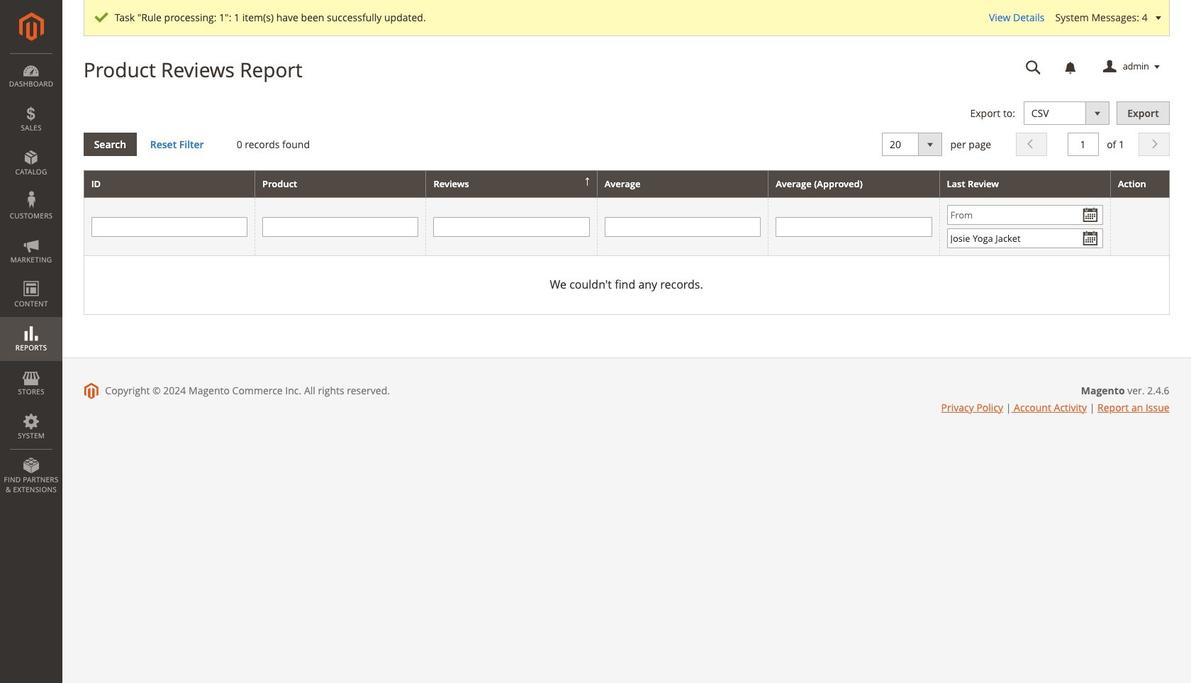 Task type: describe. For each thing, give the bounding box(es) containing it.
From text field
[[948, 205, 1104, 225]]



Task type: locate. For each thing, give the bounding box(es) containing it.
magento admin panel image
[[19, 12, 44, 41]]

None text field
[[1016, 55, 1052, 79], [1068, 132, 1099, 156], [91, 217, 248, 237], [263, 217, 419, 237], [434, 217, 590, 237], [1016, 55, 1052, 79], [1068, 132, 1099, 156], [91, 217, 248, 237], [263, 217, 419, 237], [434, 217, 590, 237]]

None text field
[[605, 217, 761, 237], [776, 217, 933, 237], [605, 217, 761, 237], [776, 217, 933, 237]]

menu bar
[[0, 53, 62, 502]]

To text field
[[948, 229, 1104, 249]]



